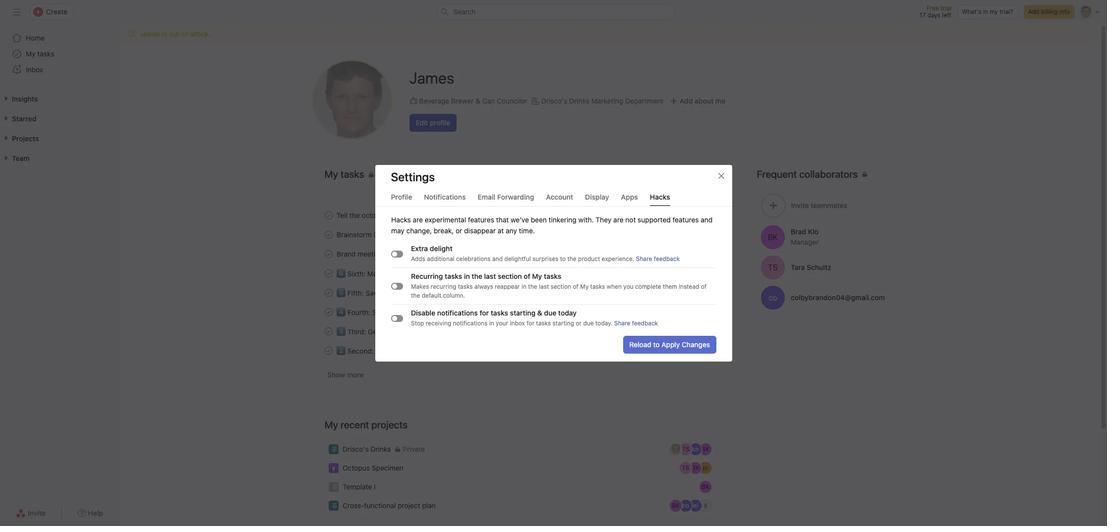 Task type: describe. For each thing, give the bounding box(es) containing it.
brad klo
[[791, 227, 819, 236]]

0 horizontal spatial work
[[386, 270, 402, 278]]

column.
[[443, 292, 465, 299]]

we've
[[511, 216, 529, 224]]

1 horizontal spatial last
[[539, 283, 549, 290]]

my down surprises
[[532, 272, 542, 281]]

email
[[478, 193, 496, 201]]

in inside "disable notifications for tasks starting & due today stop receiving notifications in your inbox for tasks starting or due today. share feedback"
[[489, 320, 494, 327]]

0 vertical spatial drinks
[[570, 96, 590, 105]]

30 for 3️⃣ third: get organized with sections
[[709, 328, 717, 335]]

free
[[927, 4, 940, 12]]

at
[[498, 226, 504, 235]]

change,
[[406, 226, 432, 235]]

tasks down surprises
[[544, 272, 562, 281]]

department
[[626, 96, 664, 105]]

my recent projects
[[325, 420, 408, 431]]

the right reappear in the left of the page
[[528, 283, 537, 290]]

display
[[586, 193, 610, 201]]

completed image for 2️⃣
[[323, 345, 335, 357]]

completed image for 3️⃣
[[323, 326, 335, 338]]

today.
[[596, 320, 613, 327]]

default
[[422, 292, 441, 299]]

completed checkbox for brand
[[323, 248, 335, 260]]

my left "recent projects" at bottom
[[325, 420, 338, 431]]

experience.
[[602, 255, 635, 263]]

octopus
[[362, 211, 388, 220]]

the right tell
[[349, 211, 360, 220]]

1 vertical spatial for
[[527, 320, 535, 327]]

0 horizontal spatial with
[[385, 250, 399, 258]]

tasks up your
[[491, 309, 508, 317]]

0 vertical spatial you
[[390, 211, 401, 220]]

info
[[1060, 8, 1071, 15]]

rocket image
[[331, 466, 337, 472]]

oct 30 for 3️⃣ third: get organized with sections
[[697, 328, 717, 335]]

what's
[[962, 8, 982, 15]]

may
[[391, 226, 405, 235]]

when
[[607, 283, 622, 290]]

0 vertical spatial ts
[[768, 263, 778, 272]]

account button
[[546, 193, 574, 206]]

30 for 2️⃣ second: find the layout that's right for you
[[709, 347, 717, 355]]

ts for pr
[[682, 465, 690, 472]]

trial?
[[1000, 8, 1014, 15]]

brainstorm
[[337, 231, 372, 239]]

1 horizontal spatial marketing
[[592, 96, 624, 105]]

find
[[376, 347, 389, 356]]

recent projects
[[341, 420, 408, 431]]

of right out
[[182, 30, 188, 38]]

the down makes
[[411, 292, 420, 299]]

tasks up 'column.'
[[458, 283, 473, 290]]

template i
[[343, 483, 376, 492]]

search button
[[437, 4, 675, 20]]

the inside "extra delight adds additional celebrations and delightful surprises to the product experience. share feedback"
[[568, 255, 577, 263]]

1 list image from the top
[[331, 447, 337, 453]]

james is out of office.
[[139, 30, 210, 38]]

instead
[[679, 283, 700, 290]]

makes
[[411, 283, 429, 290]]

or inside hacks are experimental features that we've been tinkering with. they are not supported features and may change, break, or disappear at any time.
[[456, 226, 462, 235]]

0 horizontal spatial drisco's drinks
[[343, 446, 391, 454]]

that
[[496, 216, 509, 224]]

tara schultz
[[791, 263, 832, 272]]

add about me button
[[668, 92, 728, 110]]

completed checkbox for 5️⃣
[[323, 287, 335, 299]]

switch for recurring tasks in the last section of my tasks
[[391, 283, 403, 290]]

by
[[399, 289, 407, 298]]

oct 30 button for 2️⃣ second: find the layout that's right for you
[[697, 347, 717, 355]]

list image for cross-functional project plan
[[331, 504, 337, 510]]

my tasks
[[26, 50, 54, 58]]

2 vertical spatial for
[[461, 347, 470, 356]]

1 horizontal spatial starting
[[553, 320, 574, 327]]

0 vertical spatial due
[[544, 309, 557, 317]]

functional
[[364, 502, 396, 511]]

bk left brad klo manager
[[768, 233, 778, 242]]

2 features from the left
[[673, 216, 699, 224]]

profile button
[[391, 193, 412, 206]]

5️⃣ fifth: save time by collaborating in asana
[[337, 289, 479, 298]]

stop
[[411, 320, 424, 327]]

in inside button
[[984, 8, 989, 15]]

forwarding
[[497, 193, 535, 201]]

0 horizontal spatial last
[[484, 272, 496, 281]]

james for james
[[410, 68, 455, 87]]

edit profile button
[[410, 114, 457, 132]]

tasks inside global element
[[37, 50, 54, 58]]

fourth:
[[347, 309, 370, 317]]

california
[[374, 231, 404, 239]]

delight
[[430, 244, 453, 253]]

1 vertical spatial ja
[[673, 446, 679, 453]]

adds
[[411, 255, 425, 263]]

0 horizontal spatial co
[[682, 503, 689, 510]]

apps button
[[621, 193, 638, 206]]

octopus specimen
[[343, 464, 403, 473]]

0 vertical spatial notifications
[[437, 309, 478, 317]]

and inside hacks are experimental features that we've been tinkering with. they are not supported features and may change, break, or disappear at any time.
[[701, 216, 713, 224]]

completed image for tell
[[323, 210, 335, 222]]

receiving
[[426, 320, 451, 327]]

or inside "disable notifications for tasks starting & due today stop receiving notifications in your inbox for tasks starting or due today. share feedback"
[[576, 320, 582, 327]]

oct for 2️⃣ second: find the layout that's right for you
[[697, 347, 708, 355]]

to inside "extra delight adds additional celebrations and delightful surprises to the product experience. share feedback"
[[560, 255, 566, 263]]

free trial 17 days left
[[920, 4, 952, 19]]

1 horizontal spatial for
[[480, 309, 489, 317]]

1 vertical spatial notifications
[[453, 320, 488, 327]]

my
[[990, 8, 999, 15]]

1 vertical spatial due
[[583, 320, 594, 327]]

add billing info button
[[1025, 5, 1075, 19]]

of right instead
[[701, 283, 707, 290]]

profile
[[391, 193, 412, 201]]

0 vertical spatial them
[[418, 211, 434, 220]]

on
[[388, 309, 396, 317]]

drinks inside drisco's drinks link
[[673, 250, 691, 258]]

3️⃣ third: get organized with sections
[[337, 328, 457, 336]]

of right top
[[411, 309, 417, 317]]

additional
[[427, 255, 454, 263]]

drisco's inside drisco's drinks link
[[649, 250, 671, 258]]

any
[[506, 226, 517, 235]]

2️⃣ second: find the layout that's right for you
[[337, 347, 484, 356]]

to inside button
[[653, 341, 660, 349]]

switch for disable notifications for tasks starting & due today
[[391, 315, 403, 322]]

manageable
[[404, 270, 443, 278]]

0 vertical spatial &
[[476, 96, 481, 105]]

1 horizontal spatial drisco's
[[542, 96, 568, 105]]

completed image for 6️⃣
[[323, 268, 335, 280]]

show more button
[[325, 367, 366, 385]]

completed checkbox for 6️⃣
[[323, 268, 335, 280]]

2 horizontal spatial co
[[769, 293, 778, 302]]

them inside recurring tasks in the last section of my tasks makes recurring tasks always reappear in the last section of my tasks when you complete them instead of the default column.
[[663, 283, 677, 290]]

bk down pr at right bottom
[[702, 484, 710, 491]]

el
[[693, 503, 698, 510]]

make
[[367, 270, 385, 278]]

bk left pr at right bottom
[[692, 465, 700, 472]]

completed checkbox for tell
[[323, 210, 335, 222]]

17
[[920, 11, 926, 19]]

3️⃣
[[337, 328, 346, 336]]

james for james is out of office.
[[139, 30, 160, 38]]

2 vertical spatial drinks
[[371, 446, 391, 454]]

brainstorm california cola flavors
[[337, 231, 443, 239]]

1 vertical spatial co
[[692, 446, 699, 453]]

add about me
[[680, 96, 726, 105]]

octopus
[[343, 464, 370, 473]]

meeting
[[357, 250, 383, 258]]

close image
[[718, 172, 726, 180]]

1 vertical spatial section
[[551, 283, 571, 290]]

completed checkbox for 3️⃣
[[323, 326, 335, 338]]

search list box
[[437, 4, 675, 20]]

share inside "extra delight adds additional celebrations and delightful surprises to the product experience. share feedback"
[[636, 255, 652, 263]]

flavors
[[422, 231, 443, 239]]

time
[[383, 289, 397, 298]]

my tasks link
[[6, 46, 113, 62]]

feedback inside "extra delight adds additional celebrations and delightful surprises to the product experience. share feedback"
[[654, 255, 680, 263]]

9
[[704, 503, 708, 510]]

show
[[327, 371, 345, 380]]

2️⃣
[[337, 347, 346, 356]]

incoming
[[419, 309, 448, 317]]

completed checkbox for 4️⃣
[[323, 306, 335, 318]]

that's
[[425, 347, 443, 356]]

share inside "disable notifications for tasks starting & due today stop receiving notifications in your inbox for tasks starting or due today. share feedback"
[[614, 320, 631, 327]]

team
[[447, 250, 463, 258]]

hide sidebar image
[[13, 8, 21, 16]]

completed image for brainstorm
[[323, 229, 335, 241]]

in left the asana
[[452, 289, 458, 298]]

inbox
[[510, 320, 525, 327]]



Task type: vqa. For each thing, say whether or not it's contained in the screenshot.


Task type: locate. For each thing, give the bounding box(es) containing it.
last down surprises
[[539, 283, 549, 290]]

3 oct from the top
[[697, 328, 708, 335]]

list image up rocket image
[[331, 447, 337, 453]]

& left can
[[476, 96, 481, 105]]

drisco's drinks up octopus specimen
[[343, 446, 391, 454]]

0 horizontal spatial section
[[498, 272, 522, 281]]

of down "delightful"
[[524, 272, 531, 281]]

them right love
[[418, 211, 434, 220]]

bk
[[768, 233, 778, 242], [702, 446, 710, 453], [692, 465, 700, 472], [702, 484, 710, 491], [672, 503, 680, 510]]

4 completed image from the top
[[323, 287, 335, 299]]

organized
[[381, 328, 413, 336]]

of
[[182, 30, 188, 38], [524, 272, 531, 281], [573, 283, 579, 290], [701, 283, 707, 290], [411, 309, 417, 317]]

completed image left 6️⃣
[[323, 268, 335, 280]]

1 horizontal spatial drisco's drinks
[[649, 250, 691, 258]]

colbybrandon04@gmail.com
[[791, 293, 885, 302]]

tell
[[337, 211, 348, 220]]

inbox link
[[6, 62, 113, 78]]

celebrations
[[456, 255, 491, 263]]

1 vertical spatial with
[[415, 328, 428, 336]]

1 vertical spatial hacks
[[391, 216, 411, 224]]

2 oct from the top
[[697, 289, 708, 297]]

in right reappear in the left of the page
[[522, 283, 527, 290]]

save
[[366, 289, 381, 298]]

the right find
[[391, 347, 402, 356]]

tasks left when
[[590, 283, 605, 290]]

0 vertical spatial oct 30
[[697, 289, 717, 297]]

2 vertical spatial you
[[472, 347, 484, 356]]

home
[[26, 34, 45, 42]]

what's in my trial?
[[962, 8, 1014, 15]]

completed checkbox for 2️⃣
[[323, 345, 335, 357]]

0 horizontal spatial you
[[390, 211, 401, 220]]

switch
[[391, 251, 403, 257], [391, 283, 403, 290], [391, 315, 403, 322]]

2 completed checkbox from the top
[[323, 229, 335, 241]]

the up "always"
[[472, 272, 482, 281]]

out
[[169, 30, 180, 38]]

can
[[483, 96, 495, 105]]

list image for template i
[[331, 485, 337, 491]]

brand meeting with the marketing team
[[337, 250, 463, 258]]

add inside add about me button
[[680, 96, 693, 105]]

manager
[[791, 238, 819, 246]]

1 vertical spatial oct 30
[[697, 328, 717, 335]]

and inside "extra delight adds additional celebrations and delightful surprises to the product experience. share feedback"
[[492, 255, 503, 263]]

completed checkbox left brand at the left
[[323, 248, 335, 260]]

1 vertical spatial drisco's
[[649, 250, 671, 258]]

2 vertical spatial ts
[[682, 465, 690, 472]]

1 vertical spatial you
[[624, 283, 634, 290]]

5 completed image from the top
[[323, 345, 335, 357]]

completed image
[[323, 210, 335, 222], [323, 306, 335, 318], [323, 326, 335, 338]]

with down stop
[[415, 328, 428, 336]]

ja
[[338, 83, 366, 116], [673, 446, 679, 453]]

1 oct 30 button from the top
[[697, 328, 717, 335]]

notifications
[[424, 193, 466, 201]]

0 vertical spatial hacks
[[650, 193, 671, 201]]

bk left el
[[672, 503, 680, 510]]

changes
[[682, 341, 710, 349]]

hacks for hacks are experimental features that we've been tinkering with. they are not supported features and may change, break, or disappear at any time.
[[391, 216, 411, 224]]

1 vertical spatial share feedback link
[[614, 320, 658, 327]]

3 oct 30 from the top
[[697, 347, 717, 355]]

4 completed checkbox from the top
[[323, 306, 335, 318]]

2 oct 30 from the top
[[697, 328, 717, 335]]

tasks up recurring
[[445, 272, 462, 281]]

to left apply
[[653, 341, 660, 349]]

2 completed checkbox from the top
[[323, 287, 335, 299]]

1 completed image from the top
[[323, 229, 335, 241]]

hacks for hacks
[[650, 193, 671, 201]]

apply
[[662, 341, 680, 349]]

completed checkbox for brainstorm
[[323, 229, 335, 241]]

drisco's drinks link
[[645, 249, 691, 259]]

completed image left 3️⃣
[[323, 326, 335, 338]]

3 30 from the top
[[709, 347, 717, 355]]

oct 30 button right apply
[[697, 347, 717, 355]]

with down 'brainstorm california cola flavors'
[[385, 250, 399, 258]]

tell the octopus you love them
[[337, 211, 434, 220]]

2 are from the left
[[614, 216, 624, 224]]

completed checkbox left 4️⃣
[[323, 306, 335, 318]]

them
[[418, 211, 434, 220], [663, 283, 677, 290]]

left
[[943, 11, 952, 19]]

1 horizontal spatial section
[[551, 283, 571, 290]]

share right experience.
[[636, 255, 652, 263]]

template
[[343, 483, 372, 492]]

1 vertical spatial oct 30 button
[[697, 347, 717, 355]]

1 completed checkbox from the top
[[323, 210, 335, 222]]

1 are from the left
[[413, 216, 423, 224]]

my inside global element
[[26, 50, 35, 58]]

they
[[596, 216, 612, 224]]

features left 26
[[673, 216, 699, 224]]

0 vertical spatial last
[[484, 272, 496, 281]]

oct for 3️⃣ third: get organized with sections
[[697, 328, 708, 335]]

1 horizontal spatial and
[[701, 216, 713, 224]]

third:
[[347, 328, 366, 336]]

switch down 'brainstorm california cola flavors'
[[391, 251, 403, 257]]

0 vertical spatial to
[[560, 255, 566, 263]]

6️⃣ sixth: make work manageable
[[337, 270, 443, 278]]

james up beverage
[[410, 68, 455, 87]]

0 horizontal spatial are
[[413, 216, 423, 224]]

disappear
[[464, 226, 496, 235]]

break,
[[434, 226, 454, 235]]

30 up changes
[[709, 328, 717, 335]]

1 horizontal spatial with
[[415, 328, 428, 336]]

2 horizontal spatial you
[[624, 283, 634, 290]]

share feedback link up reload
[[614, 320, 658, 327]]

0 horizontal spatial share
[[614, 320, 631, 327]]

1 horizontal spatial &
[[537, 309, 542, 317]]

ts for bk
[[682, 446, 690, 453]]

3 completed checkbox from the top
[[323, 268, 335, 280]]

& left the today
[[537, 309, 542, 317]]

apps
[[621, 193, 638, 201]]

1 switch from the top
[[391, 251, 403, 257]]

drisco's right councilor
[[542, 96, 568, 105]]

0 vertical spatial marketing
[[592, 96, 624, 105]]

reappear
[[495, 283, 520, 290]]

switch for extra delight
[[391, 251, 403, 257]]

0 horizontal spatial ja
[[338, 83, 366, 116]]

list image
[[331, 447, 337, 453], [331, 485, 337, 491], [331, 504, 337, 510]]

ja inside ja 'button'
[[338, 83, 366, 116]]

add inside 'add billing info' button
[[1029, 8, 1040, 15]]

1 horizontal spatial you
[[472, 347, 484, 356]]

inbox
[[26, 65, 43, 74]]

2 vertical spatial 30
[[709, 347, 717, 355]]

0 vertical spatial ja
[[338, 83, 366, 116]]

2 completed image from the top
[[323, 248, 335, 260]]

last up "always"
[[484, 272, 496, 281]]

to right surprises
[[560, 255, 566, 263]]

1 vertical spatial them
[[663, 283, 677, 290]]

disable
[[411, 309, 435, 317]]

account
[[546, 193, 574, 201]]

share feedback link for today
[[614, 320, 658, 327]]

completed image for brand
[[323, 248, 335, 260]]

1 vertical spatial starting
[[553, 320, 574, 327]]

completed checkbox left 6️⃣
[[323, 268, 335, 280]]

or right break,
[[456, 226, 462, 235]]

tasks right 'inbox'
[[536, 320, 551, 327]]

in up the asana
[[464, 272, 470, 281]]

1 30 from the top
[[709, 289, 717, 297]]

0 horizontal spatial to
[[560, 255, 566, 263]]

1 oct 30 from the top
[[697, 289, 717, 297]]

30 right instead
[[709, 289, 717, 297]]

oct 30 button up changes
[[697, 328, 717, 335]]

starting down the today
[[553, 320, 574, 327]]

edit
[[416, 118, 428, 127]]

2 vertical spatial completed checkbox
[[323, 326, 335, 338]]

Completed checkbox
[[323, 248, 335, 260], [323, 287, 335, 299], [323, 326, 335, 338]]

0 horizontal spatial features
[[468, 216, 494, 224]]

add left billing
[[1029, 8, 1040, 15]]

are
[[413, 216, 423, 224], [614, 216, 624, 224]]

0 horizontal spatial them
[[418, 211, 434, 220]]

3 completed image from the top
[[323, 268, 335, 280]]

project
[[398, 502, 420, 511]]

2 oct 30 button from the top
[[697, 347, 717, 355]]

1 horizontal spatial james
[[410, 68, 455, 87]]

0 horizontal spatial and
[[492, 255, 503, 263]]

co
[[769, 293, 778, 302], [692, 446, 699, 453], [682, 503, 689, 510]]

0 vertical spatial share feedback link
[[636, 255, 680, 263]]

1 vertical spatial drinks
[[673, 250, 691, 258]]

0 vertical spatial co
[[769, 293, 778, 302]]

you right when
[[624, 283, 634, 290]]

private
[[403, 446, 425, 454]]

2 30 from the top
[[709, 328, 717, 335]]

bk up pr at right bottom
[[702, 446, 710, 453]]

1 oct from the top
[[697, 212, 708, 219]]

1 vertical spatial completed image
[[323, 306, 335, 318]]

my tasks
[[325, 169, 364, 180]]

your
[[496, 320, 508, 327]]

sixth:
[[347, 270, 365, 278]]

1 horizontal spatial to
[[653, 341, 660, 349]]

are up change,
[[413, 216, 423, 224]]

cross-
[[343, 502, 364, 511]]

0 vertical spatial oct 30 button
[[697, 328, 717, 335]]

drisco's up octopus
[[343, 446, 369, 454]]

or down the today
[[576, 320, 582, 327]]

1 horizontal spatial co
[[692, 446, 699, 453]]

feedback up complete
[[654, 255, 680, 263]]

0 vertical spatial and
[[701, 216, 713, 224]]

1 vertical spatial james
[[410, 68, 455, 87]]

4️⃣ fourth: stay on top of incoming work
[[337, 309, 466, 317]]

with
[[385, 250, 399, 258], [415, 328, 428, 336]]

0 horizontal spatial drinks
[[371, 446, 391, 454]]

add for add about me
[[680, 96, 693, 105]]

hacks
[[650, 193, 671, 201], [391, 216, 411, 224]]

hacks are experimental features that we've been tinkering with. they are not supported features and may change, break, or disappear at any time.
[[391, 216, 713, 235]]

search
[[454, 7, 476, 16]]

2 completed image from the top
[[323, 306, 335, 318]]

drisco's down supported
[[649, 250, 671, 258]]

1 vertical spatial or
[[576, 320, 582, 327]]

oct 30 button for 3️⃣ third: get organized with sections
[[697, 328, 717, 335]]

due left today.
[[583, 320, 594, 327]]

completed checkbox left '2️⃣'
[[323, 345, 335, 357]]

1 vertical spatial 30
[[709, 328, 717, 335]]

global element
[[0, 24, 119, 84]]

0 vertical spatial with
[[385, 250, 399, 258]]

due left the today
[[544, 309, 557, 317]]

2 horizontal spatial drisco's
[[649, 250, 671, 258]]

1 horizontal spatial them
[[663, 283, 677, 290]]

5️⃣
[[337, 289, 346, 298]]

completed checkbox left brainstorm
[[323, 229, 335, 241]]

3 list image from the top
[[331, 504, 337, 510]]

are left not
[[614, 216, 624, 224]]

reload
[[630, 341, 652, 349]]

0 horizontal spatial drisco's
[[343, 446, 369, 454]]

1 completed checkbox from the top
[[323, 248, 335, 260]]

my up inbox
[[26, 50, 35, 58]]

1 vertical spatial drisco's drinks
[[343, 446, 391, 454]]

1 vertical spatial to
[[653, 341, 660, 349]]

cross-functional project plan
[[343, 502, 436, 511]]

5 completed checkbox from the top
[[323, 345, 335, 357]]

for right the right
[[461, 347, 470, 356]]

0 horizontal spatial due
[[544, 309, 557, 317]]

starting
[[510, 309, 536, 317], [553, 320, 574, 327]]

share feedback link up complete
[[636, 255, 680, 263]]

completed image left brand at the left
[[323, 248, 335, 260]]

2 vertical spatial list image
[[331, 504, 337, 510]]

0 horizontal spatial hacks
[[391, 216, 411, 224]]

1 vertical spatial last
[[539, 283, 549, 290]]

2 list image from the top
[[331, 485, 337, 491]]

1 horizontal spatial add
[[1029, 8, 1040, 15]]

feedback inside "disable notifications for tasks starting & due today stop receiving notifications in your inbox for tasks starting or due today. share feedback"
[[632, 320, 658, 327]]

completed image left 5️⃣
[[323, 287, 335, 299]]

brewer
[[452, 96, 474, 105]]

asana
[[460, 289, 479, 298]]

for down "always"
[[480, 309, 489, 317]]

show more
[[327, 371, 364, 380]]

recurring
[[411, 272, 443, 281]]

0 vertical spatial drisco's drinks
[[649, 250, 691, 258]]

1 vertical spatial marketing
[[413, 250, 445, 258]]

add for add billing info
[[1029, 8, 1040, 15]]

0 horizontal spatial add
[[680, 96, 693, 105]]

top
[[398, 309, 409, 317]]

2 vertical spatial drisco's
[[343, 446, 369, 454]]

the left adds
[[401, 250, 411, 258]]

completed image left 4️⃣
[[323, 306, 335, 318]]

love
[[403, 211, 416, 220]]

section up the today
[[551, 283, 571, 290]]

completed image for 4️⃣
[[323, 306, 335, 318]]

right
[[445, 347, 460, 356]]

2 horizontal spatial drinks
[[673, 250, 691, 258]]

beverage brewer & can councilor
[[419, 96, 528, 105]]

tasks down home
[[37, 50, 54, 58]]

notifications down 'column.'
[[437, 309, 478, 317]]

1 completed image from the top
[[323, 210, 335, 222]]

3 completed image from the top
[[323, 326, 335, 338]]

invite
[[28, 510, 46, 518]]

completed checkbox left 3️⃣
[[323, 326, 335, 338]]

share feedback link for surprises
[[636, 255, 680, 263]]

completed image
[[323, 229, 335, 241], [323, 248, 335, 260], [323, 268, 335, 280], [323, 287, 335, 299], [323, 345, 335, 357]]

surprises
[[533, 255, 559, 263]]

& inside "disable notifications for tasks starting & due today stop receiving notifications in your inbox for tasks starting or due today. share feedback"
[[537, 309, 542, 317]]

delightful
[[505, 255, 531, 263]]

completed image for 5️⃣
[[323, 287, 335, 299]]

been
[[531, 216, 547, 224]]

ts
[[768, 263, 778, 272], [682, 446, 690, 453], [682, 465, 690, 472]]

1 horizontal spatial work
[[450, 309, 466, 317]]

oct 30 for 2️⃣ second: find the layout that's right for you
[[697, 347, 717, 355]]

plan
[[422, 502, 436, 511]]

switch down 6️⃣ sixth: make work manageable
[[391, 283, 403, 290]]

1 vertical spatial work
[[450, 309, 466, 317]]

beverage
[[419, 96, 450, 105]]

the left product
[[568, 255, 577, 263]]

list image left the cross-
[[331, 504, 337, 510]]

3 completed checkbox from the top
[[323, 326, 335, 338]]

james
[[139, 30, 160, 38], [410, 68, 455, 87]]

1 vertical spatial feedback
[[632, 320, 658, 327]]

0 horizontal spatial james
[[139, 30, 160, 38]]

share
[[636, 255, 652, 263], [614, 320, 631, 327]]

my down product
[[580, 283, 589, 290]]

them left instead
[[663, 283, 677, 290]]

hacks up supported
[[650, 193, 671, 201]]

of up the today
[[573, 283, 579, 290]]

councilor
[[497, 96, 528, 105]]

recurring tasks in the last section of my tasks makes recurring tasks always reappear in the last section of my tasks when you complete them instead of the default column.
[[411, 272, 707, 299]]

0 horizontal spatial marketing
[[413, 250, 445, 258]]

in left the my
[[984, 8, 989, 15]]

billing
[[1042, 8, 1059, 15]]

for
[[480, 309, 489, 317], [527, 320, 535, 327], [461, 347, 470, 356]]

hacks up may
[[391, 216, 411, 224]]

completed checkbox left tell
[[323, 210, 335, 222]]

completed image left tell
[[323, 210, 335, 222]]

0 horizontal spatial starting
[[510, 309, 536, 317]]

2 horizontal spatial for
[[527, 320, 535, 327]]

4 oct from the top
[[697, 347, 708, 355]]

oct for tell the octopus you love them
[[697, 212, 708, 219]]

frequent collaborators
[[757, 169, 858, 180]]

days
[[928, 11, 941, 19]]

marketing down flavors
[[413, 250, 445, 258]]

1 vertical spatial list image
[[331, 485, 337, 491]]

you inside recurring tasks in the last section of my tasks makes recurring tasks always reappear in the last section of my tasks when you complete them instead of the default column.
[[624, 283, 634, 290]]

add
[[1029, 8, 1040, 15], [680, 96, 693, 105]]

collaborating
[[409, 289, 450, 298]]

display button
[[586, 193, 610, 206]]

pr
[[703, 465, 709, 472]]

2 switch from the top
[[391, 283, 403, 290]]

starting up 'inbox'
[[510, 309, 536, 317]]

settings
[[391, 170, 435, 184]]

&
[[476, 96, 481, 105], [537, 309, 542, 317]]

0 vertical spatial feedback
[[654, 255, 680, 263]]

0 vertical spatial drisco's
[[542, 96, 568, 105]]

completed image left '2️⃣'
[[323, 345, 335, 357]]

completed checkbox left 5️⃣
[[323, 287, 335, 299]]

you left love
[[390, 211, 401, 220]]

sections
[[430, 328, 457, 336]]

0 vertical spatial list image
[[331, 447, 337, 453]]

1 features from the left
[[468, 216, 494, 224]]

and
[[701, 216, 713, 224], [492, 255, 503, 263]]

features
[[468, 216, 494, 224], [673, 216, 699, 224]]

feedback up reload
[[632, 320, 658, 327]]

2 vertical spatial switch
[[391, 315, 403, 322]]

0 vertical spatial starting
[[510, 309, 536, 317]]

with.
[[579, 216, 594, 224]]

marketing left department
[[592, 96, 624, 105]]

james left is
[[139, 30, 160, 38]]

0 vertical spatial for
[[480, 309, 489, 317]]

Completed checkbox
[[323, 210, 335, 222], [323, 229, 335, 241], [323, 268, 335, 280], [323, 306, 335, 318], [323, 345, 335, 357]]

add left about
[[680, 96, 693, 105]]

me
[[716, 96, 726, 105]]

drisco's drinks down supported
[[649, 250, 691, 258]]

share right today.
[[614, 320, 631, 327]]

1 horizontal spatial due
[[583, 320, 594, 327]]

1 horizontal spatial share
[[636, 255, 652, 263]]

0 vertical spatial switch
[[391, 251, 403, 257]]

1 horizontal spatial drinks
[[570, 96, 590, 105]]

hacks inside hacks are experimental features that we've been tinkering with. they are not supported features and may change, break, or disappear at any time.
[[391, 216, 411, 224]]

0 vertical spatial share
[[636, 255, 652, 263]]

0 horizontal spatial &
[[476, 96, 481, 105]]

switch up organized
[[391, 315, 403, 322]]

3 switch from the top
[[391, 315, 403, 322]]

work right make
[[386, 270, 402, 278]]



